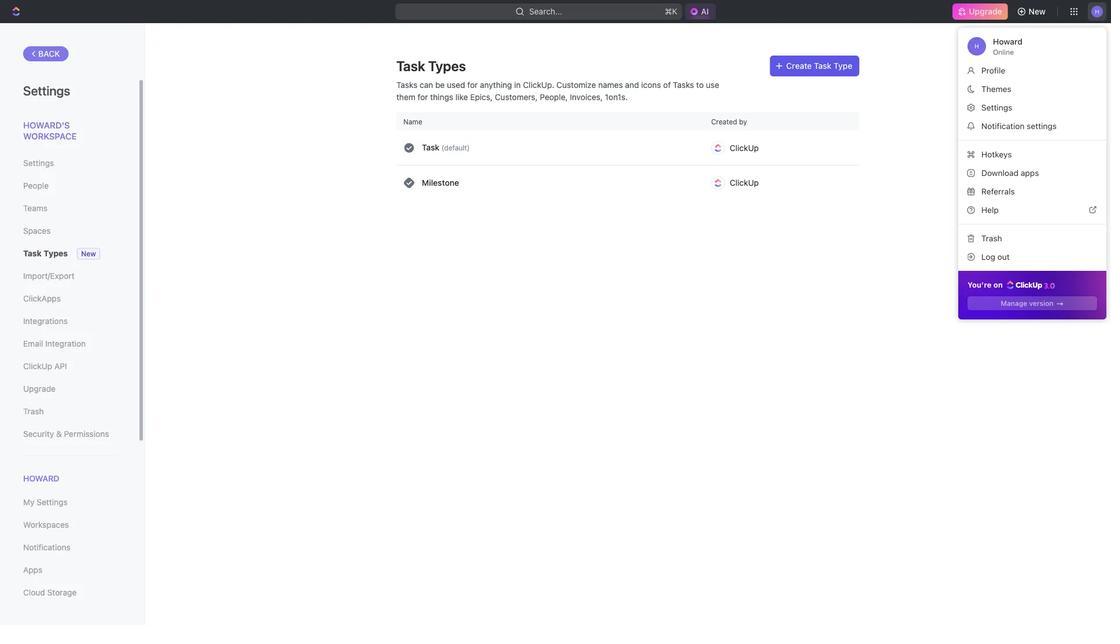 Task type: describe. For each thing, give the bounding box(es) containing it.
task inside button
[[815, 61, 832, 71]]

clickapps link
[[23, 289, 115, 309]]

help button
[[964, 201, 1103, 219]]

0 horizontal spatial upgrade link
[[23, 379, 115, 399]]

integration
[[45, 339, 86, 349]]

teams link
[[23, 199, 115, 218]]

created by
[[712, 118, 748, 126]]

cloud
[[23, 588, 45, 598]]

1 horizontal spatial task types
[[397, 58, 466, 74]]

be
[[436, 80, 445, 89]]

themes button
[[964, 80, 1103, 98]]

settings right my
[[37, 498, 68, 507]]

you're on
[[968, 281, 1006, 289]]

howard's workspace
[[23, 120, 77, 141]]

clickup api link
[[23, 357, 115, 376]]

apps
[[23, 566, 42, 575]]

hotkeys button
[[964, 145, 1103, 164]]

trash button
[[964, 229, 1103, 248]]

create
[[787, 61, 812, 71]]

0 horizontal spatial h
[[975, 43, 980, 50]]

my settings
[[23, 498, 68, 507]]

settings
[[1028, 121, 1058, 131]]

profile
[[982, 66, 1006, 75]]

invoices,
[[570, 92, 603, 102]]

spaces
[[23, 226, 51, 236]]

clickup.
[[523, 80, 555, 89]]

type
[[834, 61, 853, 71]]

0 vertical spatial upgrade
[[970, 7, 1003, 16]]

to
[[697, 80, 704, 89]]

out
[[998, 252, 1011, 262]]

manage version button
[[968, 297, 1098, 310]]

security & permissions link
[[23, 425, 115, 444]]

1on1s.
[[605, 92, 628, 102]]

clickapps
[[23, 294, 61, 303]]

storage
[[47, 588, 77, 598]]

download
[[982, 168, 1019, 178]]

use
[[706, 80, 720, 89]]

integrations link
[[23, 312, 115, 331]]

import/export link
[[23, 266, 115, 286]]

download apps button
[[964, 164, 1103, 182]]

&
[[56, 429, 62, 439]]

things
[[431, 92, 454, 102]]

my settings link
[[23, 493, 115, 513]]

clickup inside clickup api link
[[23, 362, 52, 371]]

1 tasks from the left
[[397, 80, 418, 89]]

email integration
[[23, 339, 86, 349]]

cloud storage
[[23, 588, 77, 598]]

2 tasks from the left
[[674, 80, 695, 89]]

settings button
[[964, 98, 1103, 117]]

clickup for task
[[730, 143, 759, 153]]

back link
[[23, 46, 69, 61]]

settings element
[[0, 23, 145, 625]]

search...
[[530, 7, 563, 16]]

online
[[994, 48, 1015, 56]]

task inside settings element
[[23, 249, 42, 258]]

trash link
[[23, 402, 115, 422]]

1 vertical spatial for
[[418, 92, 428, 102]]

notifications link
[[23, 538, 115, 558]]

api
[[54, 362, 67, 371]]

of
[[664, 80, 671, 89]]

email
[[23, 339, 43, 349]]

by
[[740, 118, 748, 126]]

tasks can be used for anything in clickup. customize names and icons of tasks to use them for things like epics, customers, people, invoices, 1on1s.
[[397, 80, 720, 102]]

notifications
[[23, 543, 70, 553]]

0 vertical spatial for
[[468, 80, 478, 89]]

task (default)
[[422, 143, 470, 152]]

types inside settings element
[[44, 249, 68, 258]]

clickup for milestone
[[730, 178, 759, 188]]

icons
[[642, 80, 662, 89]]

manage version
[[1002, 299, 1054, 308]]

security
[[23, 429, 54, 439]]

permissions
[[64, 429, 109, 439]]

manage
[[1002, 299, 1028, 308]]

back
[[38, 49, 60, 58]]

workspaces link
[[23, 516, 115, 535]]

howard online
[[994, 37, 1023, 56]]

h inside 'dropdown button'
[[1096, 8, 1100, 15]]

task types inside settings element
[[23, 249, 68, 258]]

create task type button
[[771, 56, 860, 76]]

used
[[447, 80, 466, 89]]

notification
[[982, 121, 1025, 131]]

people link
[[23, 176, 115, 196]]



Task type: locate. For each thing, give the bounding box(es) containing it.
on
[[994, 281, 1004, 289]]

howard up online at the right top
[[994, 37, 1023, 46]]

1 vertical spatial h
[[975, 43, 980, 50]]

notification settings
[[982, 121, 1058, 131]]

hotkeys
[[982, 150, 1013, 159]]

settings up people
[[23, 158, 54, 168]]

for up epics,
[[468, 80, 478, 89]]

howard for howard
[[23, 474, 59, 484]]

1 horizontal spatial new
[[1030, 7, 1047, 16]]

1 horizontal spatial upgrade link
[[953, 3, 1009, 20]]

0 vertical spatial clickup
[[730, 143, 759, 153]]

tasks left to
[[674, 80, 695, 89]]

epics,
[[471, 92, 493, 102]]

task types up the import/export
[[23, 249, 68, 258]]

settings
[[23, 83, 70, 98], [982, 103, 1013, 112], [23, 158, 54, 168], [37, 498, 68, 507]]

apps link
[[23, 561, 115, 580]]

workspace
[[23, 131, 77, 141]]

log out button
[[964, 248, 1103, 266]]

1 horizontal spatial trash
[[982, 234, 1003, 243]]

trash up log
[[982, 234, 1003, 243]]

tasks up them
[[397, 80, 418, 89]]

upgrade
[[970, 7, 1003, 16], [23, 384, 56, 394]]

my
[[23, 498, 34, 507]]

you're
[[968, 281, 992, 289]]

0 vertical spatial upgrade link
[[953, 3, 1009, 20]]

types up the import/export
[[44, 249, 68, 258]]

(default)
[[442, 144, 470, 152]]

0 vertical spatial types
[[429, 58, 466, 74]]

profile button
[[964, 61, 1103, 80]]

upgrade inside settings element
[[23, 384, 56, 394]]

0 horizontal spatial types
[[44, 249, 68, 258]]

2 vertical spatial clickup
[[23, 362, 52, 371]]

task left (default)
[[422, 143, 440, 152]]

new inside settings element
[[81, 250, 96, 258]]

upgrade down clickup api
[[23, 384, 56, 394]]

new button
[[1013, 2, 1053, 21]]

0 horizontal spatial task types
[[23, 249, 68, 258]]

settings up howard's
[[23, 83, 70, 98]]

log out
[[982, 252, 1011, 262]]

howard for howard online
[[994, 37, 1023, 46]]

download apps
[[982, 168, 1040, 178]]

customize
[[557, 80, 597, 89]]

can
[[420, 80, 433, 89]]

for down can
[[418, 92, 428, 102]]

task types up can
[[397, 58, 466, 74]]

1 vertical spatial upgrade
[[23, 384, 56, 394]]

and
[[626, 80, 640, 89]]

task left type
[[815, 61, 832, 71]]

settings inside button
[[982, 103, 1013, 112]]

milestone
[[422, 178, 459, 188]]

1 vertical spatial trash
[[23, 407, 44, 416]]

1 horizontal spatial howard
[[994, 37, 1023, 46]]

new
[[1030, 7, 1047, 16], [81, 250, 96, 258]]

1 horizontal spatial tasks
[[674, 80, 695, 89]]

howard
[[994, 37, 1023, 46], [23, 474, 59, 484]]

tasks
[[397, 80, 418, 89], [674, 80, 695, 89]]

settings down themes
[[982, 103, 1013, 112]]

0 vertical spatial task types
[[397, 58, 466, 74]]

types
[[429, 58, 466, 74], [44, 249, 68, 258]]

types up be at the top of page
[[429, 58, 466, 74]]

log
[[982, 252, 996, 262]]

help
[[982, 205, 1000, 215]]

trash
[[982, 234, 1003, 243], [23, 407, 44, 416]]

trash inside 'button'
[[982, 234, 1003, 243]]

upgrade up howard online
[[970, 7, 1003, 16]]

0 horizontal spatial upgrade
[[23, 384, 56, 394]]

upgrade link down clickup api link on the bottom of the page
[[23, 379, 115, 399]]

referrals button
[[964, 182, 1103, 201]]

1 horizontal spatial types
[[429, 58, 466, 74]]

cloud storage link
[[23, 583, 115, 603]]

1 vertical spatial upgrade link
[[23, 379, 115, 399]]

name
[[404, 118, 423, 126]]

1 vertical spatial howard
[[23, 474, 59, 484]]

howard inside settings element
[[23, 474, 59, 484]]

1 horizontal spatial h
[[1096, 8, 1100, 15]]

people,
[[540, 92, 568, 102]]

customers,
[[495, 92, 538, 102]]

task
[[397, 58, 426, 74], [815, 61, 832, 71], [422, 143, 440, 152], [23, 249, 42, 258]]

clickup api
[[23, 362, 67, 371]]

themes
[[982, 84, 1012, 94]]

0 vertical spatial h
[[1096, 8, 1100, 15]]

0 horizontal spatial howard
[[23, 474, 59, 484]]

new inside button
[[1030, 7, 1047, 16]]

trash inside settings element
[[23, 407, 44, 416]]

howard's
[[23, 120, 70, 130]]

task up can
[[397, 58, 426, 74]]

task types
[[397, 58, 466, 74], [23, 249, 68, 258]]

clickup
[[730, 143, 759, 153], [730, 178, 759, 188], [23, 362, 52, 371]]

workspaces
[[23, 520, 69, 530]]

names
[[599, 80, 623, 89]]

them
[[397, 92, 416, 102]]

0 horizontal spatial for
[[418, 92, 428, 102]]

created
[[712, 118, 738, 126]]

0 horizontal spatial new
[[81, 250, 96, 258]]

anything
[[480, 80, 512, 89]]

trash up security at the bottom of the page
[[23, 407, 44, 416]]

apps
[[1022, 168, 1040, 178]]

integrations
[[23, 317, 68, 326]]

1 vertical spatial new
[[81, 250, 96, 258]]

howard up my settings
[[23, 474, 59, 484]]

1 vertical spatial task types
[[23, 249, 68, 258]]

upgrade link up howard online
[[953, 3, 1009, 20]]

h button
[[1089, 2, 1107, 21]]

in
[[515, 80, 521, 89]]

email integration link
[[23, 334, 115, 354]]

0 horizontal spatial tasks
[[397, 80, 418, 89]]

1 vertical spatial clickup
[[730, 178, 759, 188]]

people
[[23, 181, 49, 191]]

h
[[1096, 8, 1100, 15], [975, 43, 980, 50]]

1 horizontal spatial upgrade
[[970, 7, 1003, 16]]

notification settings button
[[964, 117, 1103, 136]]

0 horizontal spatial trash
[[23, 407, 44, 416]]

0 vertical spatial new
[[1030, 7, 1047, 16]]

1 horizontal spatial for
[[468, 80, 478, 89]]

security & permissions
[[23, 429, 109, 439]]

0 vertical spatial trash
[[982, 234, 1003, 243]]

spaces link
[[23, 221, 115, 241]]

settings link
[[23, 153, 115, 173]]

1 vertical spatial types
[[44, 249, 68, 258]]

like
[[456, 92, 468, 102]]

task down the spaces
[[23, 249, 42, 258]]

⌘k
[[665, 7, 678, 16]]

0 vertical spatial howard
[[994, 37, 1023, 46]]



Task type: vqa. For each thing, say whether or not it's contained in the screenshot.
online
yes



